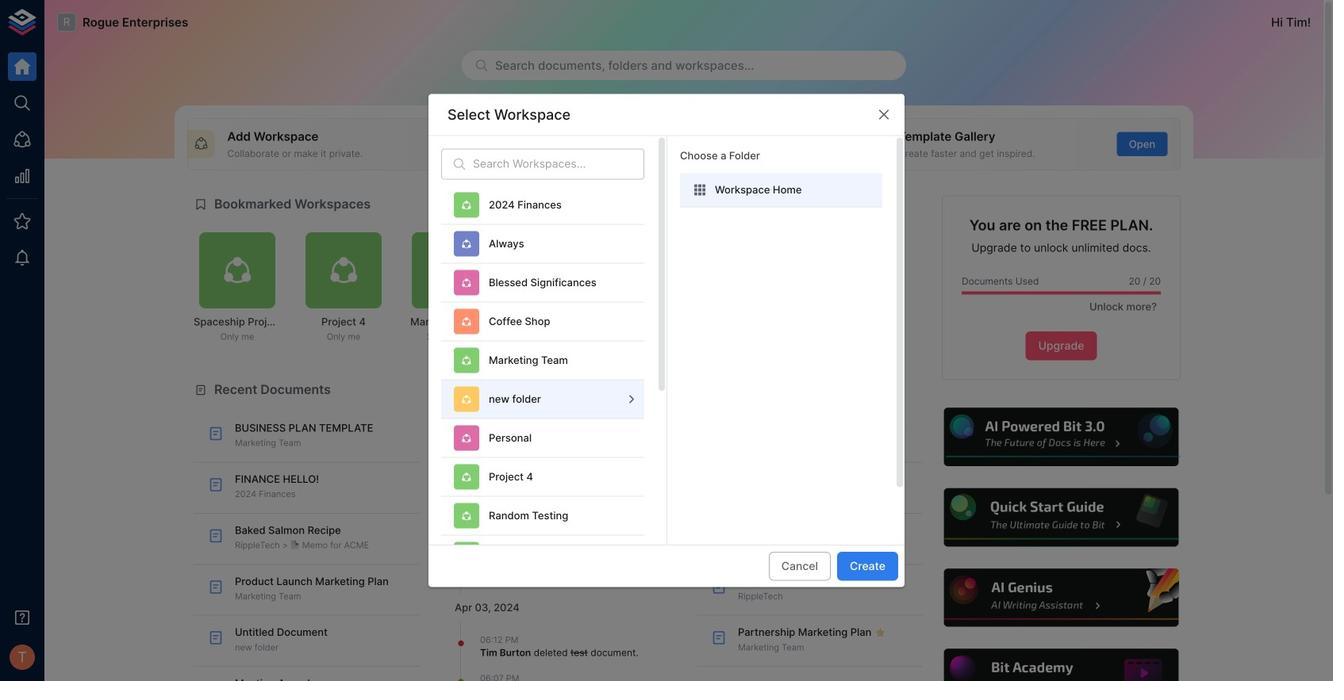 Task type: vqa. For each thing, say whether or not it's contained in the screenshot.
group
no



Task type: describe. For each thing, give the bounding box(es) containing it.
4 help image from the top
[[942, 647, 1181, 682]]

3 help image from the top
[[942, 567, 1181, 630]]

1 help image from the top
[[942, 406, 1181, 469]]

Search Workspaces... text field
[[473, 149, 645, 180]]



Task type: locate. For each thing, give the bounding box(es) containing it.
2 help image from the top
[[942, 487, 1181, 550]]

help image
[[942, 406, 1181, 469], [942, 487, 1181, 550], [942, 567, 1181, 630], [942, 647, 1181, 682]]

dialog
[[429, 94, 905, 682]]



